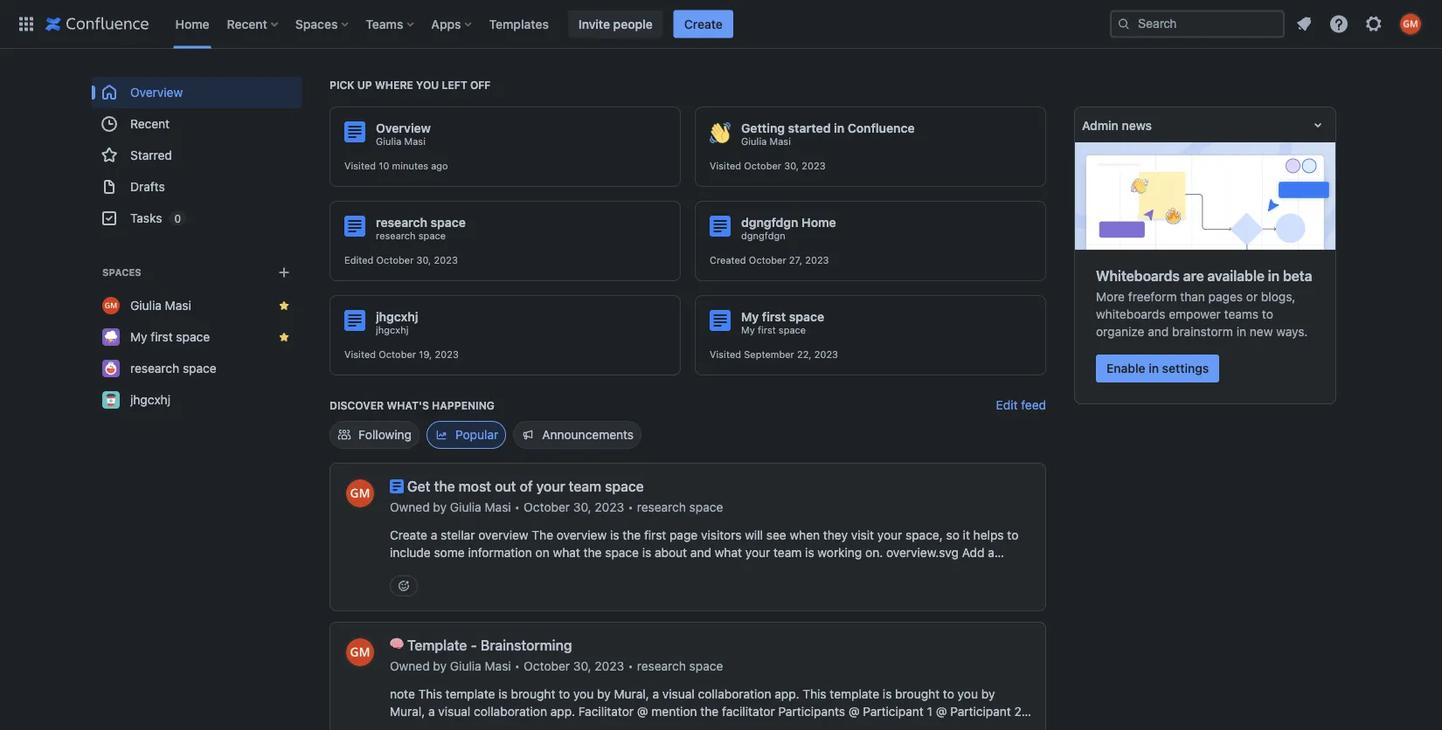Task type: locate. For each thing, give the bounding box(es) containing it.
1 horizontal spatial mural,
[[614, 687, 649, 702]]

on
[[811, 722, 827, 731]]

giulia masi link
[[376, 135, 426, 148], [741, 135, 791, 148], [92, 290, 302, 322], [450, 499, 511, 517], [450, 658, 511, 676]]

what's
[[387, 399, 429, 412]]

whiteboards
[[1096, 307, 1165, 322]]

what right on
[[553, 546, 580, 560]]

0 vertical spatial mural,
[[614, 687, 649, 702]]

a up 'some'
[[431, 528, 437, 543]]

note
[[390, 687, 415, 702]]

collaboration up facilitator on the right bottom
[[698, 687, 771, 702]]

october for giulia masi
[[744, 160, 781, 172]]

spaces
[[295, 17, 338, 31], [102, 267, 141, 278]]

my
[[741, 310, 759, 324], [741, 325, 755, 336], [130, 330, 147, 344]]

happening
[[432, 399, 495, 412]]

home left recent popup button
[[175, 17, 209, 31]]

1 horizontal spatial giulia masi
[[376, 136, 426, 147]]

starred link
[[92, 140, 302, 171]]

giulia masi up "my first space"
[[130, 298, 191, 313]]

home inside 'home' link
[[175, 17, 209, 31]]

overview up recent 'link'
[[130, 85, 183, 100]]

1 october 30, 2023 button from the top
[[524, 499, 624, 517]]

1 horizontal spatial template
[[830, 687, 879, 702]]

0 horizontal spatial jhgcxhj link
[[92, 385, 302, 416]]

participant left 3
[[404, 722, 465, 731]]

october down dgngfdgn link
[[749, 255, 786, 266]]

up
[[357, 79, 372, 91]]

1 vertical spatial collaboration
[[474, 705, 547, 719]]

2023 right 27,
[[805, 255, 829, 266]]

empower
[[1169, 307, 1221, 322]]

owned down :brain: image
[[390, 659, 430, 674]]

app. up date on the left bottom
[[550, 705, 575, 719]]

2 horizontal spatial giulia masi
[[741, 136, 791, 147]]

0 vertical spatial collaboration
[[698, 687, 771, 702]]

october for research space
[[376, 255, 414, 266]]

owned by giulia masi • october 30, 2023 • research space for brainstorming
[[390, 659, 723, 674]]

0 horizontal spatial recent
[[130, 117, 170, 131]]

2 october 30, 2023 button from the top
[[524, 658, 624, 676]]

0 horizontal spatial brought
[[511, 687, 555, 702]]

1 horizontal spatial create
[[684, 17, 723, 31]]

1 horizontal spatial brought
[[895, 687, 940, 702]]

1 horizontal spatial spaces
[[295, 17, 338, 31]]

1 vertical spatial app.
[[550, 705, 575, 719]]

1 vertical spatial spaces
[[102, 267, 141, 278]]

1 vertical spatial create
[[390, 528, 427, 543]]

1 vertical spatial team
[[774, 546, 802, 560]]

search image
[[1117, 17, 1131, 31]]

0 horizontal spatial mural,
[[390, 705, 425, 719]]

you
[[416, 79, 439, 91], [573, 687, 594, 702], [958, 687, 978, 702]]

1 horizontal spatial jhgcxhj link
[[376, 324, 409, 336]]

@ right 1
[[936, 705, 947, 719]]

home inside dgngfdgn home dgngfdgn
[[802, 215, 836, 230]]

apps button
[[426, 10, 479, 38]]

team
[[569, 479, 601, 495], [774, 546, 802, 560]]

this inside create a stellar overview the overview is the first page visitors will see when they visit your space, so it helps to include some information on what the space is about and what your team is working on. overview.svg add a header image. this gives your overview visual appeal and makes it welcoming for visitors. explain what the space is for. start
[[473, 563, 497, 578]]

template - brainstorming
[[407, 638, 572, 654]]

add reaction image
[[397, 579, 411, 593]]

1 horizontal spatial recent
[[227, 17, 267, 31]]

edit feed button
[[996, 397, 1046, 414]]

following button
[[329, 421, 420, 449]]

edited
[[344, 255, 374, 266]]

visual up mention
[[662, 687, 695, 702]]

team down announcements
[[569, 479, 601, 495]]

your down on
[[534, 563, 558, 578]]

home up 27,
[[802, 215, 836, 230]]

1 vertical spatial owned by giulia masi • october 30, 2023 • research space
[[390, 659, 723, 674]]

on.
[[865, 546, 883, 560]]

unstar this space image
[[277, 299, 291, 313]]

visited for visited october 19, 2023
[[344, 349, 376, 361]]

pages
[[1208, 290, 1243, 304]]

page right this
[[854, 722, 882, 731]]

the inside the note this template is brought to you by mural, a visual collaboration app. this template is brought to you by mural, a visual collaboration app. facilitator @ mention the facilitator participants @ participant 1 @ participant 2 @ participant 3 brainstorm date video conference link e.g., www.zoom.us/ on this page  brainstorm planni
[[700, 705, 719, 719]]

0 vertical spatial october 30, 2023 button
[[524, 499, 624, 517]]

first
[[762, 310, 786, 324], [758, 325, 776, 336], [151, 330, 173, 344], [644, 528, 666, 543]]

0 vertical spatial it
[[963, 528, 970, 543]]

giulia masi image
[[346, 480, 374, 508]]

jhgcxhj
[[376, 310, 418, 324], [376, 325, 409, 336], [130, 393, 170, 407]]

0 horizontal spatial spaces
[[102, 267, 141, 278]]

this up 'participants'
[[803, 687, 826, 702]]

create
[[684, 17, 723, 31], [390, 528, 427, 543]]

1 vertical spatial page
[[854, 722, 882, 731]]

1 vertical spatial october 30, 2023 button
[[524, 658, 624, 676]]

owned
[[390, 500, 430, 515], [390, 659, 430, 674]]

visited down jhgcxhj jhgcxhj
[[344, 349, 376, 361]]

2 brought from the left
[[895, 687, 940, 702]]

image.
[[432, 563, 470, 578]]

0 horizontal spatial create
[[390, 528, 427, 543]]

jhgcxhj link down "my first space"
[[92, 385, 302, 416]]

mural, down note
[[390, 705, 425, 719]]

what up makes
[[715, 546, 742, 560]]

what down the add at the bottom right of the page
[[940, 563, 967, 578]]

1 horizontal spatial visual
[[615, 563, 647, 578]]

it
[[963, 528, 970, 543], [756, 563, 763, 578]]

0 horizontal spatial visual
[[438, 705, 470, 719]]

2023 for edited october 30, 2023
[[434, 255, 458, 266]]

a
[[431, 528, 437, 543], [988, 546, 994, 560], [652, 687, 659, 702], [428, 705, 435, 719]]

and inside whiteboards are available in beta more freeform than pages or blogs, whiteboards empower teams to organize and brainstorm in new ways.
[[1148, 325, 1169, 339]]

30, down started
[[784, 160, 799, 172]]

recent button
[[222, 10, 285, 38]]

left
[[442, 79, 467, 91]]

2 horizontal spatial you
[[958, 687, 978, 702]]

@ up conference on the bottom of page
[[637, 705, 648, 719]]

www.zoom.us/
[[725, 722, 807, 731]]

masi down the out
[[485, 500, 511, 515]]

so
[[946, 528, 960, 543]]

22,
[[797, 349, 811, 361]]

group containing overview
[[92, 77, 302, 234]]

1 vertical spatial home
[[802, 215, 836, 230]]

and down 'visitors'
[[690, 546, 711, 560]]

what
[[553, 546, 580, 560], [715, 546, 742, 560], [940, 563, 967, 578]]

0 vertical spatial page
[[670, 528, 698, 543]]

create inside create a stellar overview the overview is the first page visitors will see when they visit your space, so it helps to include some information on what the space is about and what your team is working on. overview.svg add a header image. this gives your overview visual appeal and makes it welcoming for visitors. explain what the space is for. start
[[390, 528, 427, 543]]

overview right gives
[[562, 563, 612, 578]]

october right edited
[[376, 255, 414, 266]]

the
[[532, 528, 553, 543]]

stellar
[[441, 528, 475, 543]]

visited left 10
[[344, 160, 376, 172]]

2 horizontal spatial what
[[940, 563, 967, 578]]

-
[[471, 638, 477, 654]]

freeform
[[1128, 290, 1177, 304]]

1 dgngfdgn from the top
[[741, 215, 798, 230]]

create inside global element
[[684, 17, 723, 31]]

recent
[[227, 17, 267, 31], [130, 117, 170, 131]]

1 horizontal spatial home
[[802, 215, 836, 230]]

to
[[1262, 307, 1273, 322], [1007, 528, 1018, 543], [559, 687, 570, 702], [943, 687, 954, 702]]

group
[[92, 77, 302, 234]]

1 vertical spatial jhgcxhj link
[[92, 385, 302, 416]]

participant left '2'
[[950, 705, 1011, 719]]

jhgcxhj link up visited october 19, 2023
[[376, 324, 409, 336]]

0 vertical spatial and
[[1148, 325, 1169, 339]]

discover what's happening
[[329, 399, 495, 412]]

in right started
[[834, 121, 844, 135]]

teams
[[1224, 307, 1259, 322]]

will
[[745, 528, 763, 543]]

create for create
[[684, 17, 723, 31]]

visited for visited 10 minutes ago
[[344, 160, 376, 172]]

overview.svg
[[886, 546, 959, 560]]

home
[[175, 17, 209, 31], [802, 215, 836, 230]]

0 horizontal spatial home
[[175, 17, 209, 31]]

0 vertical spatial create
[[684, 17, 723, 31]]

create up include
[[390, 528, 427, 543]]

research space link up edited october 30, 2023
[[376, 230, 446, 242]]

0 vertical spatial home
[[175, 17, 209, 31]]

:brain: image
[[390, 637, 404, 651]]

are
[[1183, 268, 1204, 284]]

visited
[[344, 160, 376, 172], [710, 160, 741, 172], [344, 349, 376, 361], [710, 349, 741, 361]]

mural, up facilitator
[[614, 687, 649, 702]]

create right people
[[684, 17, 723, 31]]

october 30, 2023 button for get the most out of your team space
[[524, 499, 624, 517]]

visual
[[615, 563, 647, 578], [662, 687, 695, 702], [438, 705, 470, 719]]

2023 down started
[[802, 160, 826, 172]]

0 vertical spatial recent
[[227, 17, 267, 31]]

1 owned from the top
[[390, 500, 430, 515]]

recent link
[[92, 108, 302, 140]]

collaboration up brainstorm
[[474, 705, 547, 719]]

2023 for visited october 30, 2023
[[802, 160, 826, 172]]

2023 right edited
[[434, 255, 458, 266]]

@
[[637, 705, 648, 719], [848, 705, 860, 719], [936, 705, 947, 719], [390, 722, 401, 731]]

this down the information
[[473, 563, 497, 578]]

visual left appeal
[[615, 563, 647, 578]]

•
[[515, 500, 520, 515], [628, 500, 633, 515], [515, 659, 520, 674], [628, 659, 633, 674]]

2 vertical spatial and
[[692, 563, 713, 578]]

the
[[434, 479, 455, 495], [623, 528, 641, 543], [583, 546, 602, 560], [971, 563, 989, 578], [700, 705, 719, 719]]

1 horizontal spatial overview
[[376, 121, 431, 135]]

october down getting
[[744, 160, 781, 172]]

2 horizontal spatial this
[[803, 687, 826, 702]]

0 vertical spatial overview
[[130, 85, 183, 100]]

confluence image
[[45, 14, 149, 35], [45, 14, 149, 35]]

giulia up "my first space"
[[130, 298, 162, 313]]

october 30, 2023 button down brainstorming
[[524, 658, 624, 676]]

your down will
[[745, 546, 770, 560]]

brought up brainstorm
[[511, 687, 555, 702]]

2023 for visited october 19, 2023
[[435, 349, 459, 361]]

2 owned from the top
[[390, 659, 430, 674]]

0 horizontal spatial it
[[756, 563, 763, 578]]

giulia down getting
[[741, 136, 767, 147]]

0 vertical spatial spaces
[[295, 17, 338, 31]]

pick up where you left off
[[329, 79, 491, 91]]

overview up the minutes at the left
[[376, 121, 431, 135]]

0 horizontal spatial giulia masi
[[130, 298, 191, 313]]

giulia masi up visited 10 minutes ago
[[376, 136, 426, 147]]

:wave: image
[[710, 122, 731, 143]]

giulia masi link down the -
[[450, 658, 511, 676]]

banner containing home
[[0, 0, 1442, 49]]

1 vertical spatial owned
[[390, 659, 430, 674]]

video
[[572, 722, 605, 731]]

october left 19,
[[379, 349, 416, 361]]

get
[[407, 479, 430, 495]]

@ up this
[[848, 705, 860, 719]]

1 horizontal spatial page
[[854, 722, 882, 731]]

1 horizontal spatial what
[[715, 546, 742, 560]]

1 horizontal spatial this
[[473, 563, 497, 578]]

create for create a stellar overview the overview is the first page visitors will see when they visit your space, so it helps to include some information on what the space is about and what your team is working on. overview.svg add a header image. this gives your overview visual appeal and makes it welcoming for visitors. explain what the space is for. start
[[390, 528, 427, 543]]

brainstorm
[[479, 722, 541, 731]]

banner
[[0, 0, 1442, 49]]

2023 right 19,
[[435, 349, 459, 361]]

see
[[766, 528, 786, 543]]

visit
[[851, 528, 874, 543]]

1 horizontal spatial team
[[774, 546, 802, 560]]

2023 right 22,
[[814, 349, 838, 361]]

edit
[[996, 398, 1018, 413]]

this right note
[[418, 687, 442, 702]]

than
[[1180, 290, 1205, 304]]

Search field
[[1110, 10, 1285, 38]]

research space link down "my first space"
[[92, 353, 302, 385]]

october for jhgcxhj
[[379, 349, 416, 361]]

for.
[[402, 581, 421, 595]]

0 vertical spatial owned
[[390, 500, 430, 515]]

app.
[[775, 687, 799, 702], [550, 705, 575, 719]]

admin
[[1082, 118, 1119, 132]]

october for dgngfdgn
[[749, 255, 786, 266]]

0 horizontal spatial overview
[[130, 85, 183, 100]]

visited down :wave: image on the top of page
[[710, 160, 741, 172]]

masi
[[404, 136, 426, 147], [769, 136, 791, 147], [165, 298, 191, 313], [485, 500, 511, 515], [485, 659, 511, 674]]

template up 3
[[445, 687, 495, 702]]

owned by giulia masi • october 30, 2023 • research space up the
[[390, 500, 723, 515]]

1 vertical spatial visual
[[662, 687, 695, 702]]

page up about
[[670, 528, 698, 543]]

participants
[[778, 705, 845, 719]]

0 horizontal spatial template
[[445, 687, 495, 702]]

0 vertical spatial owned by giulia masi • october 30, 2023 • research space
[[390, 500, 723, 515]]

0 horizontal spatial what
[[553, 546, 580, 560]]

app. up 'participants'
[[775, 687, 799, 702]]

a down helps
[[988, 546, 994, 560]]

and down whiteboards
[[1148, 325, 1169, 339]]

2 owned by giulia masi • october 30, 2023 • research space from the top
[[390, 659, 723, 674]]

settings icon image
[[1363, 14, 1384, 35]]

0 vertical spatial visual
[[615, 563, 647, 578]]

research
[[376, 215, 427, 230], [376, 230, 416, 242], [130, 361, 179, 376], [637, 500, 686, 515], [637, 659, 686, 674]]

feed
[[1021, 398, 1046, 413]]

in up blogs,
[[1268, 268, 1280, 284]]

invite people
[[578, 17, 653, 31]]

to inside create a stellar overview the overview is the first page visitors will see when they visit your space, so it helps to include some information on what the space is about and what your team is working on. overview.svg add a header image. this gives your overview visual appeal and makes it welcoming for visitors. explain what the space is for. start
[[1007, 528, 1018, 543]]

it right makes
[[756, 563, 763, 578]]

spaces right recent popup button
[[295, 17, 338, 31]]

overview
[[478, 528, 528, 543], [557, 528, 607, 543], [562, 563, 612, 578]]

and left makes
[[692, 563, 713, 578]]

for
[[830, 563, 846, 578]]

0 vertical spatial app.
[[775, 687, 799, 702]]

0 horizontal spatial page
[[670, 528, 698, 543]]

overview
[[130, 85, 183, 100], [376, 121, 431, 135]]

october up the
[[524, 500, 570, 515]]

your right of
[[536, 479, 565, 495]]

0 horizontal spatial team
[[569, 479, 601, 495]]

giulia masi link up "my first space"
[[92, 290, 302, 322]]

brought up 1
[[895, 687, 940, 702]]

september
[[744, 349, 794, 361]]

:brain: image
[[390, 637, 404, 651]]

invite
[[578, 17, 610, 31]]

owned down get
[[390, 500, 430, 515]]

recent up the "starred"
[[130, 117, 170, 131]]

1 vertical spatial recent
[[130, 117, 170, 131]]

1 horizontal spatial it
[[963, 528, 970, 543]]

1 owned by giulia masi • october 30, 2023 • research space from the top
[[390, 500, 723, 515]]

october down brainstorming
[[524, 659, 570, 674]]

0 horizontal spatial this
[[418, 687, 442, 702]]

0 horizontal spatial you
[[416, 79, 439, 91]]

visited for visited october 30, 2023
[[710, 160, 741, 172]]

owned for template
[[390, 659, 430, 674]]

owned for get
[[390, 500, 430, 515]]

page
[[670, 528, 698, 543], [854, 722, 882, 731]]



Task type: describe. For each thing, give the bounding box(es) containing it.
off
[[470, 79, 491, 91]]

pick
[[329, 79, 354, 91]]

space inside my first space link
[[176, 330, 210, 344]]

jhgcxhj inside jhgcxhj jhgcxhj
[[376, 325, 409, 336]]

enable
[[1106, 361, 1145, 376]]

1 vertical spatial overview
[[376, 121, 431, 135]]

0 horizontal spatial my first space link
[[92, 322, 302, 353]]

1 horizontal spatial app.
[[775, 687, 799, 702]]

create a stellar overview the overview is the first page visitors will see when they visit your space, so it helps to include some information on what the space is about and what your team is working on. overview.svg add a header image. this gives your overview visual appeal and makes it welcoming for visitors. explain what the space is for. start
[[390, 528, 1026, 595]]

appeal
[[651, 563, 689, 578]]

page inside create a stellar overview the overview is the first page visitors will see when they visit your space, so it helps to include some information on what the space is about and what your team is working on. overview.svg add a header image. this gives your overview visual appeal and makes it welcoming for visitors. explain what the space is for. start
[[670, 528, 698, 543]]

in down teams
[[1236, 325, 1246, 339]]

1 vertical spatial and
[[690, 546, 711, 560]]

facilitator
[[578, 705, 634, 719]]

research space link up mention
[[637, 658, 723, 676]]

30, right edited
[[416, 255, 431, 266]]

my first space
[[130, 330, 210, 344]]

1
[[927, 705, 933, 719]]

giulia masi image
[[346, 639, 374, 667]]

confluence
[[848, 121, 915, 135]]

visited september 22, 2023
[[710, 349, 838, 361]]

getting
[[741, 121, 785, 135]]

first inside create a stellar overview the overview is the first page visitors will see when they visit your space, so it helps to include some information on what the space is about and what your team is working on. overview.svg add a header image. this gives your overview visual appeal and makes it welcoming for visitors. explain what the space is for. start
[[644, 528, 666, 543]]

start
[[424, 581, 452, 595]]

overview link
[[92, 77, 302, 108]]

visual inside create a stellar overview the overview is the first page visitors will see when they visit your space, so it helps to include some information on what the space is about and what your team is working on. overview.svg add a header image. this gives your overview visual appeal and makes it welcoming for visitors. explain what the space is for. start
[[615, 563, 647, 578]]

• down brainstorming
[[515, 659, 520, 674]]

2 horizontal spatial participant
[[950, 705, 1011, 719]]

dgngfdgn link
[[741, 230, 785, 242]]

2 horizontal spatial visual
[[662, 687, 695, 702]]

giulia down "most"
[[450, 500, 481, 515]]

your up "on."
[[877, 528, 902, 543]]

new
[[1250, 325, 1273, 339]]

home link
[[170, 10, 215, 38]]

helps
[[973, 528, 1004, 543]]

masi down getting
[[769, 136, 791, 147]]

giulia masi link down "most"
[[450, 499, 511, 517]]

2
[[1014, 705, 1022, 719]]

masi up "my first space"
[[165, 298, 191, 313]]

0 vertical spatial team
[[569, 479, 601, 495]]

welcoming
[[766, 563, 827, 578]]

blogs,
[[1261, 290, 1296, 304]]

1 horizontal spatial you
[[573, 687, 594, 702]]

to inside whiteboards are available in beta more freeform than pages or blogs, whiteboards empower teams to organize and brainstorm in new ways.
[[1262, 307, 1273, 322]]

help icon image
[[1328, 14, 1349, 35]]

30, down get the most out of your team space link
[[573, 500, 591, 515]]

global element
[[10, 0, 1106, 49]]

giulia up 10
[[376, 136, 401, 147]]

• down announcements
[[628, 500, 633, 515]]

they
[[823, 528, 848, 543]]

organize
[[1096, 325, 1144, 339]]

edit feed
[[996, 398, 1046, 413]]

2 template from the left
[[830, 687, 879, 702]]

research space link up about
[[637, 499, 723, 517]]

visited 10 minutes ago
[[344, 160, 448, 172]]

19,
[[419, 349, 432, 361]]

most
[[459, 479, 491, 495]]

visited october 30, 2023
[[710, 160, 826, 172]]

2023 down announcements
[[595, 500, 624, 515]]

visited for visited september 22, 2023
[[710, 349, 741, 361]]

my for my first space
[[130, 330, 147, 344]]

space inside get the most out of your team space link
[[605, 479, 644, 495]]

jhgcxhj for jhgcxhj
[[130, 393, 170, 407]]

information
[[468, 546, 532, 560]]

teams button
[[360, 10, 421, 38]]

enable in settings
[[1106, 361, 1209, 376]]

create link
[[674, 10, 733, 38]]

1 horizontal spatial collaboration
[[698, 687, 771, 702]]

drafts
[[130, 180, 165, 194]]

owned by giulia masi • october 30, 2023 • research space for most
[[390, 500, 723, 515]]

makes
[[716, 563, 753, 578]]

templates link
[[484, 10, 554, 38]]

3
[[468, 722, 476, 731]]

• down the get the most out of your team space
[[515, 500, 520, 515]]

overview up the information
[[478, 528, 528, 543]]

30, up facilitator
[[573, 659, 591, 674]]

0 horizontal spatial app.
[[550, 705, 575, 719]]

on
[[535, 546, 550, 560]]

masi down the template - brainstorming link
[[485, 659, 511, 674]]

@ down note
[[390, 722, 401, 731]]

settings
[[1162, 361, 1209, 376]]

brainstorming
[[481, 638, 572, 654]]

0 horizontal spatial collaboration
[[474, 705, 547, 719]]

notification icon image
[[1293, 14, 1314, 35]]

1 template from the left
[[445, 687, 495, 702]]

team inside create a stellar overview the overview is the first page visitors will see when they visit your space, so it helps to include some information on what the space is about and what your team is working on. overview.svg add a header image. this gives your overview visual appeal and makes it welcoming for visitors. explain what the space is for. start
[[774, 546, 802, 560]]

jhgcxhj for jhgcxhj jhgcxhj
[[376, 310, 418, 324]]

template
[[407, 638, 467, 654]]

a down template
[[428, 705, 435, 719]]

header
[[390, 563, 429, 578]]

apps
[[431, 17, 461, 31]]

mention
[[651, 705, 697, 719]]

page inside the note this template is brought to you by mural, a visual collaboration app. this template is brought to you by mural, a visual collaboration app. facilitator @ mention the facilitator participants @ participant 1 @ participant 2 @ participant 3 brainstorm date video conference link e.g., www.zoom.us/ on this page  brainstorm planni
[[854, 722, 882, 731]]

add
[[962, 546, 985, 560]]

ago
[[431, 160, 448, 172]]

popular
[[455, 428, 498, 442]]

giulia masi link up visited 10 minutes ago
[[376, 135, 426, 148]]

2023 for visited september 22, 2023
[[814, 349, 838, 361]]

drafts link
[[92, 171, 302, 203]]

teams
[[366, 17, 403, 31]]

e.g.,
[[698, 722, 722, 731]]

available
[[1207, 268, 1265, 284]]

admin news button
[[1075, 107, 1335, 142]]

edited october 30, 2023
[[344, 255, 458, 266]]

more
[[1096, 290, 1125, 304]]

giulia masi for overview
[[376, 136, 426, 147]]

2023 for created october 27, 2023
[[805, 255, 829, 266]]

include
[[390, 546, 431, 560]]

get the most out of your team space
[[407, 479, 644, 495]]

explain
[[897, 563, 937, 578]]

1 horizontal spatial my first space link
[[741, 324, 806, 336]]

space,
[[906, 528, 943, 543]]

2 vertical spatial visual
[[438, 705, 470, 719]]

minutes
[[392, 160, 428, 172]]

gives
[[501, 563, 530, 578]]

discover
[[329, 399, 384, 412]]

out
[[495, 479, 516, 495]]

giulia masi for getting started in confluence
[[741, 136, 791, 147]]

:wave: image
[[710, 122, 731, 143]]

a up mention
[[652, 687, 659, 702]]

2023 up facilitator
[[595, 659, 624, 674]]

enable in settings link
[[1096, 355, 1219, 383]]

2 dgngfdgn from the top
[[741, 230, 785, 242]]

october 30, 2023 button for template - brainstorming
[[524, 658, 624, 676]]

people
[[613, 17, 653, 31]]

news
[[1122, 118, 1152, 132]]

masi up the minutes at the left
[[404, 136, 426, 147]]

recent inside 'link'
[[130, 117, 170, 131]]

recent inside popup button
[[227, 17, 267, 31]]

create a space image
[[274, 262, 295, 283]]

started
[[788, 121, 831, 135]]

giulia masi link up visited october 30, 2023
[[741, 135, 791, 148]]

of
[[520, 479, 533, 495]]

my for my first space my first space
[[741, 310, 759, 324]]

27,
[[789, 255, 802, 266]]

date
[[544, 722, 569, 731]]

giulia down the -
[[450, 659, 481, 674]]

0 vertical spatial jhgcxhj link
[[376, 324, 409, 336]]

following
[[358, 428, 412, 442]]

admin news
[[1082, 118, 1152, 132]]

1 horizontal spatial participant
[[863, 705, 924, 719]]

1 brought from the left
[[511, 687, 555, 702]]

in right enable
[[1149, 361, 1159, 376]]

0 horizontal spatial participant
[[404, 722, 465, 731]]

or
[[1246, 290, 1258, 304]]

note this template is brought to you by mural, a visual collaboration app. this template is brought to you by mural, a visual collaboration app. facilitator @ mention the facilitator participants @ participant 1 @ participant 2 @ participant 3 brainstorm date video conference link e.g., www.zoom.us/ on this page  brainstorm planni
[[390, 687, 1022, 731]]

spaces inside "popup button"
[[295, 17, 338, 31]]

spaces button
[[290, 10, 355, 38]]

about
[[655, 546, 687, 560]]

overview right the
[[557, 528, 607, 543]]

template - brainstorming link
[[407, 637, 576, 655]]

templates
[[489, 17, 549, 31]]

conference
[[608, 722, 672, 731]]

getting started in confluence
[[741, 121, 915, 135]]

announcements button
[[513, 421, 642, 449]]

unstar this space image
[[277, 330, 291, 344]]

appswitcher icon image
[[16, 14, 37, 35]]

1 vertical spatial it
[[756, 563, 763, 578]]

1 vertical spatial mural,
[[390, 705, 425, 719]]

• up facilitator
[[628, 659, 633, 674]]



Task type: vqa. For each thing, say whether or not it's contained in the screenshot.
Popular button
yes



